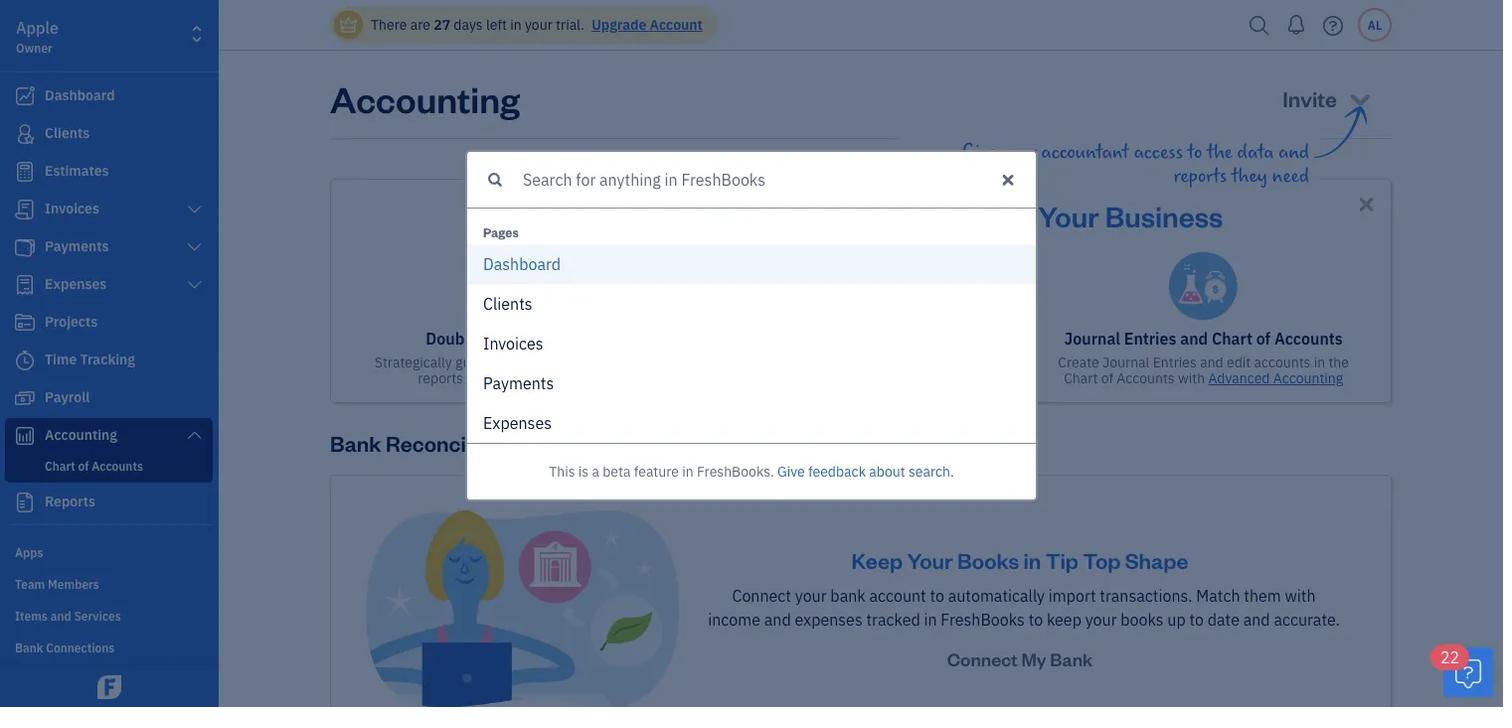 Task type: describe. For each thing, give the bounding box(es) containing it.
strategically
[[375, 353, 452, 372]]

apps image
[[15, 544, 213, 560]]

e right 'p'
[[535, 413, 544, 434]]

connect your bank account to begin matching your bank transactions image
[[363, 508, 681, 708]]

beta
[[603, 463, 631, 481]]

accurate.
[[1274, 610, 1340, 631]]

in right feature
[[682, 463, 694, 481]]

1 horizontal spatial to
[[1028, 610, 1043, 631]]

date
[[1208, 610, 1240, 631]]

of right line
[[702, 197, 728, 234]]

are
[[410, 15, 430, 34]]

create
[[1058, 353, 1099, 372]]

direct
[[553, 197, 634, 234]]

chart image
[[13, 426, 37, 446]]

0 vertical spatial o
[[528, 254, 537, 275]]

e right y
[[523, 373, 532, 394]]

create journal entries and edit accounts in the chart of accounts with
[[1058, 353, 1349, 388]]

0 vertical spatial t
[[519, 294, 525, 315]]

journal inside create journal entries and edit accounts in the chart of accounts with
[[1102, 353, 1149, 372]]

expenses
[[795, 610, 863, 631]]

business
[[1105, 197, 1223, 234]]

account
[[650, 15, 703, 34]]

of inside create journal entries and edit accounts in the chart of accounts with
[[1101, 369, 1113, 388]]

them
[[1244, 586, 1281, 607]]

22
[[1440, 648, 1459, 669]]

journal entries and chart of accounts image
[[1169, 251, 1238, 321]]

of up accounts
[[1256, 329, 1271, 349]]

1 horizontal spatial i
[[515, 334, 519, 355]]

search.
[[908, 463, 954, 481]]

c l i e n t s
[[483, 294, 532, 315]]

with inside strategically grow your business with valuable reports and insights.
[[579, 353, 606, 372]]

this is a beta feature in freshbooks. give feedback about search.
[[549, 463, 954, 481]]

entries inside create journal entries and edit accounts in the chart of accounts with
[[1153, 353, 1197, 372]]

d
[[483, 254, 494, 275]]

p
[[500, 413, 510, 434]]

freshbooks.
[[697, 463, 774, 481]]

payment image
[[13, 238, 37, 257]]

l
[[493, 294, 497, 315]]

0 horizontal spatial to
[[930, 586, 944, 607]]

chevron large down image for the payment icon
[[185, 240, 204, 255]]

grow
[[455, 353, 486, 372]]

in inside connect your bank account to automatically import transactions. match them with income and expenses tracked in freshbooks to keep your books up to date and accurate.
[[924, 610, 937, 631]]

2 horizontal spatial to
[[1189, 610, 1204, 631]]

go to help image
[[1317, 10, 1349, 40]]

learn
[[549, 369, 584, 388]]

c
[[519, 334, 527, 355]]

the inside create journal entries and edit accounts in the chart of accounts with
[[1329, 353, 1349, 372]]

connect your bank account to automatically import transactions. match them with income and expenses tracked in freshbooks to keep your books up to date and accurate.
[[708, 586, 1340, 631]]

invoice image
[[13, 200, 37, 220]]

get direct line of sight into the health of your business
[[499, 197, 1223, 234]]

p a y m e n t s
[[483, 373, 554, 394]]

advanced
[[1208, 369, 1270, 388]]

your up expenses
[[795, 586, 827, 607]]

your inside strategically grow your business with valuable reports and insights.
[[489, 353, 517, 372]]

0 horizontal spatial o
[[506, 334, 515, 355]]

keep
[[851, 546, 903, 575]]

health
[[913, 197, 1001, 234]]

apple owner
[[16, 17, 59, 56]]

d a s h b o a r d
[[483, 254, 561, 275]]

connect my bank
[[947, 648, 1093, 672]]

keep your books in tip top shape
[[851, 546, 1188, 575]]

of right health
[[1006, 197, 1032, 234]]

owner
[[16, 40, 53, 56]]

entry
[[485, 329, 524, 349]]

main element
[[0, 0, 268, 708]]

reports
[[418, 369, 463, 388]]

y
[[501, 373, 509, 394]]

e x p e n s e s
[[483, 413, 552, 434]]

close image
[[1355, 193, 1378, 216]]

e right x
[[510, 413, 518, 434]]

team members image
[[15, 576, 213, 591]]

bank inside button
[[1050, 648, 1093, 672]]

expense image
[[13, 275, 37, 295]]

learn more
[[549, 369, 619, 388]]

tracked
[[866, 610, 920, 631]]

freshbooks
[[941, 610, 1025, 631]]

1 vertical spatial your
[[907, 546, 953, 575]]

my
[[1021, 648, 1046, 672]]

i
[[483, 334, 489, 355]]

and down them
[[1243, 610, 1270, 631]]

estimate image
[[13, 162, 37, 182]]

0 vertical spatial entries
[[1124, 329, 1176, 349]]

bank connections image
[[15, 639, 213, 655]]

your right keep
[[1085, 610, 1117, 631]]

i n v o i c e s
[[483, 334, 543, 355]]

top
[[1083, 546, 1121, 575]]

in left tip
[[1023, 546, 1041, 575]]

this
[[549, 463, 575, 481]]

import
[[1049, 586, 1096, 607]]

0 vertical spatial your
[[1038, 197, 1099, 234]]

books
[[957, 546, 1019, 575]]

resource center badge image
[[1443, 648, 1493, 698]]

account
[[869, 586, 926, 607]]

upgrade
[[592, 15, 646, 34]]

journal entries and chart of accounts
[[1064, 329, 1343, 349]]

0 vertical spatial accounts
[[1274, 329, 1343, 349]]

business
[[520, 353, 576, 372]]

dashboard image
[[13, 86, 37, 106]]

accounts
[[1254, 353, 1311, 372]]

money image
[[13, 389, 37, 409]]

and inside create journal entries and edit accounts in the chart of accounts with
[[1200, 353, 1223, 372]]

a left h
[[494, 254, 502, 275]]

and up create journal entries and edit accounts in the chart of accounts with
[[1180, 329, 1208, 349]]

give
[[777, 463, 805, 481]]

p
[[483, 373, 493, 394]]

connect for my
[[947, 648, 1018, 672]]

1 horizontal spatial accounting
[[528, 329, 611, 349]]

strategically grow your business with valuable reports and insights.
[[375, 353, 662, 388]]

chevron large down image for invoice "icon"
[[185, 202, 204, 218]]

insights.
[[493, 369, 545, 388]]

keep
[[1047, 610, 1081, 631]]

double-
[[426, 329, 485, 349]]

automatically
[[948, 586, 1045, 607]]

27
[[434, 15, 450, 34]]

feature
[[634, 463, 679, 481]]

m
[[509, 373, 523, 394]]

transactions.
[[1100, 586, 1192, 607]]



Task type: vqa. For each thing, say whether or not it's contained in the screenshot.
a
yes



Task type: locate. For each thing, give the bounding box(es) containing it.
journal up create
[[1064, 329, 1120, 349]]

there
[[371, 15, 407, 34]]

t down business
[[541, 373, 546, 394]]

project image
[[13, 313, 37, 333]]

search image
[[1244, 10, 1275, 40]]

and left y
[[466, 369, 490, 388]]

bank right the my
[[1050, 648, 1093, 672]]

1 vertical spatial the
[[1329, 353, 1349, 372]]

accounting down are
[[330, 75, 520, 122]]

e right l
[[501, 294, 510, 315]]

income
[[708, 610, 760, 631]]

in right tracked
[[924, 610, 937, 631]]

with inside connect your bank account to automatically import transactions. match them with income and expenses tracked in freshbooks to keep your books up to date and accurate.
[[1285, 586, 1316, 607]]

0 vertical spatial bank
[[330, 429, 381, 457]]

to
[[930, 586, 944, 607], [1028, 610, 1043, 631], [1189, 610, 1204, 631]]

entries down journal entries and chart of accounts
[[1153, 353, 1197, 372]]

to right account
[[930, 586, 944, 607]]

your left business
[[1038, 197, 1099, 234]]

connect down freshbooks
[[947, 648, 1018, 672]]

connect
[[732, 586, 791, 607], [947, 648, 1018, 672]]

1 vertical spatial chevron large down image
[[185, 427, 204, 443]]

2 chevron large down image from the top
[[185, 427, 204, 443]]

in right left
[[510, 15, 522, 34]]

pages
[[483, 224, 519, 241]]

o left 'c'
[[506, 334, 515, 355]]

chart inside create journal entries and edit accounts in the chart of accounts with
[[1064, 369, 1098, 388]]

bank reconciliation image
[[826, 251, 896, 321]]

accounts up accounts
[[1274, 329, 1343, 349]]

your left trial.
[[525, 15, 552, 34]]

in
[[510, 15, 522, 34], [1314, 353, 1325, 372], [682, 463, 694, 481], [1023, 546, 1041, 575], [924, 610, 937, 631]]

crown image
[[338, 14, 359, 35]]

i right v
[[515, 334, 519, 355]]

n
[[510, 294, 519, 315], [489, 334, 498, 355], [532, 373, 541, 394], [518, 413, 527, 434]]

with up accurate.
[[1285, 586, 1316, 607]]

d
[[551, 254, 561, 275]]

and down journal entries and chart of accounts
[[1200, 353, 1223, 372]]

1 horizontal spatial the
[[1329, 353, 1349, 372]]

journal
[[1064, 329, 1120, 349], [1102, 353, 1149, 372]]

double-entry accounting
[[426, 329, 611, 349]]

e right entry
[[527, 334, 536, 355]]

your
[[525, 15, 552, 34], [489, 353, 517, 372], [795, 586, 827, 607], [1085, 610, 1117, 631]]

days
[[454, 15, 483, 34]]

1 horizontal spatial o
[[528, 254, 537, 275]]

0 vertical spatial the
[[864, 197, 907, 234]]

freshbooks image
[[93, 676, 125, 700]]

client image
[[13, 124, 37, 144]]

a
[[494, 254, 502, 275], [537, 254, 546, 275], [493, 373, 501, 394], [592, 463, 599, 481]]

connect for your
[[732, 586, 791, 607]]

Search for anything in FreshBooks text field
[[467, 152, 988, 208]]

in right accounts
[[1314, 353, 1325, 372]]

1 horizontal spatial t
[[541, 373, 546, 394]]

your up y
[[489, 353, 517, 372]]

o
[[528, 254, 537, 275], [506, 334, 515, 355]]

0 horizontal spatial connect
[[732, 586, 791, 607]]

1 vertical spatial chart
[[1064, 369, 1098, 388]]

1 vertical spatial i
[[515, 334, 519, 355]]

1 vertical spatial accounts
[[1117, 369, 1175, 388]]

1 horizontal spatial accounts
[[1274, 329, 1343, 349]]

1 vertical spatial connect
[[947, 648, 1018, 672]]

1 chevron large down image from the top
[[185, 202, 204, 218]]

0 horizontal spatial chart
[[1064, 369, 1098, 388]]

give feedback about search. link
[[777, 463, 954, 481]]

chevron large down image for "chart" image
[[185, 427, 204, 443]]

2 horizontal spatial with
[[1285, 586, 1316, 607]]

your
[[1038, 197, 1099, 234], [907, 546, 953, 575]]

connect inside button
[[947, 648, 1018, 672]]

1 chevron large down image from the top
[[185, 240, 204, 255]]

accounts
[[1274, 329, 1343, 349], [1117, 369, 1175, 388]]

a left d
[[537, 254, 546, 275]]

entries up create journal entries and edit accounts in the chart of accounts with
[[1124, 329, 1176, 349]]

is
[[578, 463, 589, 481]]

connect up income
[[732, 586, 791, 607]]

with
[[579, 353, 606, 372], [1178, 369, 1205, 388], [1285, 586, 1316, 607]]

c
[[483, 294, 493, 315]]

0 horizontal spatial accounts
[[1117, 369, 1175, 388]]

1 vertical spatial entries
[[1153, 353, 1197, 372]]

a left m
[[493, 373, 501, 394]]

0 horizontal spatial i
[[497, 294, 501, 315]]

1 horizontal spatial bank
[[1050, 648, 1093, 672]]

into
[[808, 197, 859, 234]]

1 horizontal spatial chart
[[1212, 329, 1252, 349]]

sight
[[734, 197, 802, 234]]

1 horizontal spatial with
[[1178, 369, 1205, 388]]

0 horizontal spatial the
[[864, 197, 907, 234]]

r
[[546, 254, 551, 275]]

1 vertical spatial chevron large down image
[[185, 277, 204, 293]]

0 vertical spatial accounting
[[330, 75, 520, 122]]

accounts right create
[[1117, 369, 1175, 388]]

journal right create
[[1102, 353, 1149, 372]]

your up account
[[907, 546, 953, 575]]

get
[[499, 197, 547, 234]]

books
[[1121, 610, 1164, 631]]

left
[[486, 15, 507, 34]]

0 horizontal spatial accounting
[[330, 75, 520, 122]]

i right c
[[497, 294, 501, 315]]

the right accounts
[[1329, 353, 1349, 372]]

accounting up business
[[528, 329, 611, 349]]

upgrade account link
[[588, 15, 703, 34]]

0 horizontal spatial with
[[579, 353, 606, 372]]

to left keep
[[1028, 610, 1043, 631]]

and
[[1180, 329, 1208, 349], [1200, 353, 1223, 372], [466, 369, 490, 388], [764, 610, 791, 631], [1243, 610, 1270, 631]]

1 vertical spatial journal
[[1102, 353, 1149, 372]]

1 vertical spatial o
[[506, 334, 515, 355]]

more
[[587, 369, 619, 388]]

line
[[640, 197, 696, 234]]

0 horizontal spatial your
[[907, 546, 953, 575]]

trial.
[[556, 15, 584, 34]]

feedback
[[808, 463, 866, 481]]

entries
[[1124, 329, 1176, 349], [1153, 353, 1197, 372]]

0 vertical spatial journal
[[1064, 329, 1120, 349]]

bank reconciliation
[[330, 429, 526, 457]]

o left "r"
[[528, 254, 537, 275]]

bank
[[330, 429, 381, 457], [1050, 648, 1093, 672]]

0 horizontal spatial t
[[519, 294, 525, 315]]

match
[[1196, 586, 1240, 607]]

with down journal entries and chart of accounts
[[1178, 369, 1205, 388]]

0 vertical spatial chart
[[1212, 329, 1252, 349]]

t
[[519, 294, 525, 315], [541, 373, 546, 394]]

shape
[[1125, 546, 1188, 575]]

with left valuable
[[579, 353, 606, 372]]

1 horizontal spatial your
[[1038, 197, 1099, 234]]

chart
[[1212, 329, 1252, 349], [1064, 369, 1098, 388]]

22 button
[[1430, 645, 1493, 698]]

1 vertical spatial bank
[[1050, 648, 1093, 672]]

tip
[[1045, 546, 1079, 575]]

there are 27 days left in your trial. upgrade account
[[371, 15, 703, 34]]

x
[[492, 413, 500, 434]]

1 vertical spatial t
[[541, 373, 546, 394]]

of right create
[[1101, 369, 1113, 388]]

e
[[483, 413, 492, 434]]

s
[[502, 254, 510, 275], [525, 294, 532, 315], [536, 334, 543, 355], [546, 373, 554, 394], [527, 413, 535, 434], [544, 413, 552, 434]]

accounting right advanced
[[1273, 369, 1343, 388]]

to right the up
[[1189, 610, 1204, 631]]

report image
[[13, 493, 37, 513]]

connect inside connect your bank account to automatically import transactions. match them with income and expenses tracked in freshbooks to keep your books up to date and accurate.
[[732, 586, 791, 607]]

chevron large down image for expense image
[[185, 277, 204, 293]]

advanced accounting
[[1208, 369, 1343, 388]]

of
[[702, 197, 728, 234], [1006, 197, 1032, 234], [1256, 329, 1271, 349], [1101, 369, 1113, 388]]

0 vertical spatial chevron large down image
[[185, 202, 204, 218]]

0 horizontal spatial bank
[[330, 429, 381, 457]]

0 vertical spatial connect
[[732, 586, 791, 607]]

e
[[501, 294, 510, 315], [527, 334, 536, 355], [523, 373, 532, 394], [510, 413, 518, 434], [535, 413, 544, 434]]

chevron large down image
[[185, 202, 204, 218], [185, 277, 204, 293]]

items and services image
[[15, 607, 213, 623]]

h
[[510, 254, 519, 275]]

apple
[[16, 17, 59, 38]]

in inside create journal entries and edit accounts in the chart of accounts with
[[1314, 353, 1325, 372]]

the right into
[[864, 197, 907, 234]]

bank
[[830, 586, 866, 607]]

0 vertical spatial i
[[497, 294, 501, 315]]

b
[[519, 254, 528, 275]]

t right l
[[519, 294, 525, 315]]

2 vertical spatial accounting
[[1273, 369, 1343, 388]]

chevron large down image
[[185, 240, 204, 255], [185, 427, 204, 443]]

and right income
[[764, 610, 791, 631]]

valuable
[[609, 353, 662, 372]]

double-entry accounting image
[[483, 251, 553, 321]]

2 chevron large down image from the top
[[185, 277, 204, 293]]

timer image
[[13, 351, 37, 371]]

1 horizontal spatial connect
[[947, 648, 1018, 672]]

and inside strategically grow your business with valuable reports and insights.
[[466, 369, 490, 388]]

edit
[[1227, 353, 1251, 372]]

accounts inside create journal entries and edit accounts in the chart of accounts with
[[1117, 369, 1175, 388]]

reconciliation
[[386, 429, 526, 457]]

a right is
[[592, 463, 599, 481]]

about
[[869, 463, 905, 481]]

connect my bank button
[[929, 640, 1111, 680]]

the
[[864, 197, 907, 234], [1329, 353, 1349, 372]]

1 vertical spatial accounting
[[528, 329, 611, 349]]

0 vertical spatial chevron large down image
[[185, 240, 204, 255]]

with inside create journal entries and edit accounts in the chart of accounts with
[[1178, 369, 1205, 388]]

up
[[1167, 610, 1186, 631]]

bank down strategically
[[330, 429, 381, 457]]

2 horizontal spatial accounting
[[1273, 369, 1343, 388]]



